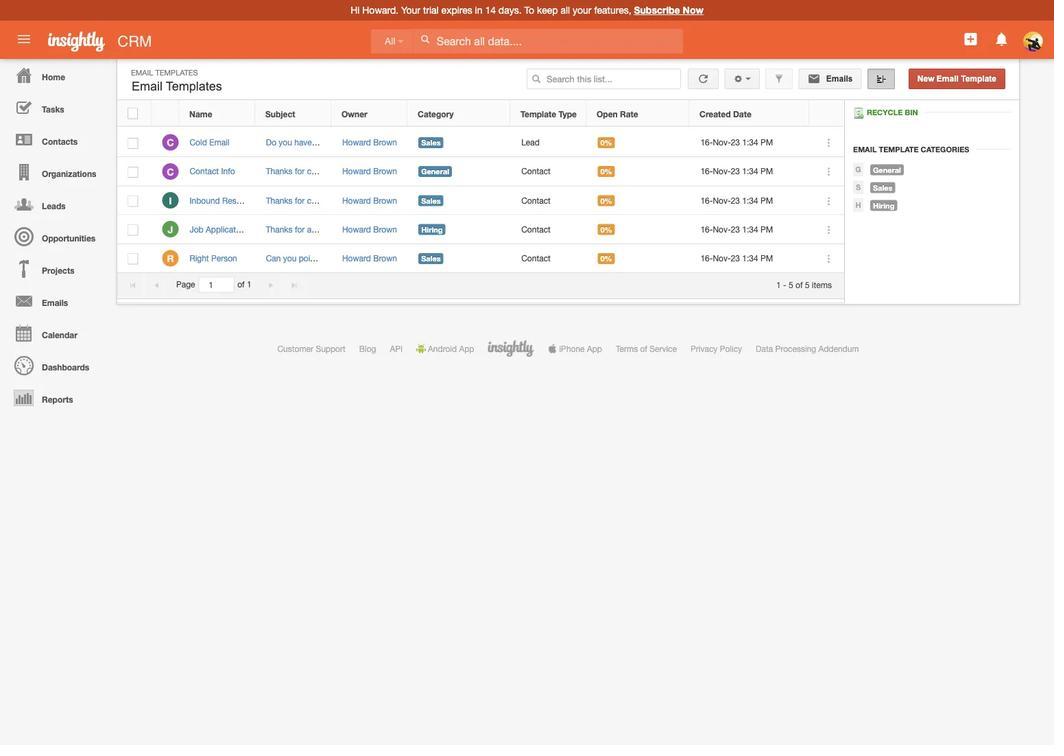 Task type: locate. For each thing, give the bounding box(es) containing it.
5 16-nov-23 1:34 pm from the top
[[701, 253, 774, 263]]

general
[[874, 165, 902, 174], [421, 167, 450, 176]]

template type
[[521, 109, 577, 119]]

you right can
[[283, 253, 297, 263]]

to for r
[[334, 253, 341, 263]]

contacting
[[307, 195, 346, 205]]

2 vertical spatial template
[[879, 145, 919, 154]]

2 horizontal spatial template
[[962, 74, 997, 83]]

row group
[[117, 128, 845, 273]]

howard down connect?
[[342, 167, 371, 176]]

0 vertical spatial sales cell
[[408, 128, 511, 157]]

1:34 inside i "row"
[[743, 195, 759, 205]]

None checkbox
[[128, 167, 138, 178], [128, 225, 138, 236], [128, 167, 138, 178], [128, 225, 138, 236]]

bin
[[905, 108, 919, 117]]

howard for r
[[342, 253, 371, 263]]

do you have time to connect?
[[266, 138, 376, 147]]

0 horizontal spatial hiring
[[421, 225, 443, 234]]

do you have time to connect? link
[[266, 138, 376, 147]]

can you point me to the right person?
[[266, 253, 406, 263]]

1 vertical spatial c
[[167, 166, 174, 177]]

thanks for applying... link
[[266, 224, 345, 234]]

howard brown for c
[[342, 138, 397, 147]]

1 vertical spatial emails
[[42, 298, 68, 307]]

pm inside j row
[[761, 224, 774, 234]]

16-nov-23 1:34 pm inside i "row"
[[701, 195, 774, 205]]

to inside r "row"
[[334, 253, 341, 263]]

1 0% from the top
[[601, 138, 612, 147]]

pm for thanks for connecting howard brown
[[761, 167, 774, 176]]

16- inside r "row"
[[701, 253, 713, 263]]

page
[[176, 280, 195, 289]]

3 nov- from the top
[[713, 195, 731, 205]]

for inside j row
[[295, 224, 305, 234]]

2 howard brown link from the top
[[342, 167, 397, 176]]

0 vertical spatial emails link
[[799, 69, 862, 89]]

email templates button
[[128, 76, 226, 97]]

3 16-nov-23 1:34 pm cell from the top
[[690, 186, 810, 215]]

right person link
[[190, 253, 244, 263]]

3 contact cell from the top
[[511, 215, 587, 244]]

1 howard from the top
[[342, 138, 371, 147]]

0 vertical spatial templates
[[155, 68, 198, 77]]

emails link
[[799, 69, 862, 89], [3, 285, 110, 317]]

1 16- from the top
[[701, 138, 713, 147]]

i link
[[162, 192, 179, 209]]

contact info
[[190, 167, 235, 176]]

contact cell
[[511, 157, 587, 186], [511, 186, 587, 215], [511, 215, 587, 244], [511, 244, 587, 273]]

lead cell
[[511, 128, 587, 157]]

1 vertical spatial response
[[249, 224, 286, 234]]

1 vertical spatial you
[[283, 253, 297, 263]]

you inside r "row"
[[283, 253, 297, 263]]

1 howard brown from the top
[[342, 138, 397, 147]]

nov- for thanks for applying... howard brown
[[713, 224, 731, 234]]

3 16- from the top
[[701, 195, 713, 205]]

subscribe now link
[[634, 4, 704, 16]]

1 pm from the top
[[761, 138, 774, 147]]

home
[[42, 72, 65, 82]]

2 for from the top
[[295, 195, 305, 205]]

c link
[[162, 134, 179, 151], [162, 163, 179, 180]]

brown up thanks for connecting howard brown
[[373, 138, 397, 147]]

brown right the
[[373, 253, 397, 263]]

app for iphone app
[[587, 344, 602, 353]]

of right 1 'field'
[[238, 280, 245, 289]]

general up sales "link"
[[874, 165, 902, 174]]

4 1:34 from the top
[[743, 224, 759, 234]]

job application response link
[[190, 224, 293, 234]]

4 nov- from the top
[[713, 224, 731, 234]]

sales cell for c
[[408, 128, 511, 157]]

howard
[[342, 138, 371, 147], [342, 167, 371, 176], [342, 195, 371, 205], [342, 224, 371, 234], [342, 253, 371, 263]]

response up can
[[249, 224, 286, 234]]

2 vertical spatial for
[[295, 224, 305, 234]]

2 howard from the top
[[342, 167, 371, 176]]

all
[[561, 4, 570, 16]]

4 16- from the top
[[701, 224, 713, 234]]

customer support link
[[277, 344, 346, 353]]

brown up person?
[[373, 224, 397, 234]]

sales inside r "row"
[[421, 254, 441, 263]]

howard inside r "row"
[[342, 253, 371, 263]]

me
[[320, 253, 331, 263]]

1 vertical spatial hiring
[[421, 225, 443, 234]]

1 horizontal spatial emails
[[824, 74, 853, 83]]

1 right 1 'field'
[[247, 280, 252, 289]]

2 16-nov-23 1:34 pm cell from the top
[[690, 157, 810, 186]]

policy
[[720, 344, 743, 353]]

1 left -
[[777, 280, 781, 289]]

2 0% from the top
[[601, 167, 612, 176]]

thanks up thanks for applying... link
[[266, 195, 293, 205]]

16-nov-23 1:34 pm cell
[[690, 128, 810, 157], [690, 157, 810, 186], [690, 186, 810, 215], [690, 215, 810, 244], [690, 244, 810, 273]]

howard brown link for do you have time to connect?
[[342, 138, 397, 147]]

thanks for c
[[266, 167, 293, 176]]

2 c link from the top
[[162, 163, 179, 180]]

howard up thanks for applying... howard brown
[[342, 195, 371, 205]]

2 0% cell from the top
[[587, 157, 690, 186]]

date
[[733, 109, 752, 119]]

2 howard brown from the top
[[342, 195, 397, 205]]

16-nov-23 1:34 pm for thanks for connecting howard brown
[[701, 167, 774, 176]]

5 howard brown link from the top
[[342, 253, 397, 263]]

brown down connect?
[[373, 167, 397, 176]]

sales
[[421, 138, 441, 147], [874, 183, 893, 192], [421, 196, 441, 205], [421, 254, 441, 263]]

row containing name
[[117, 101, 844, 127]]

23 for thanks for applying... howard brown
[[731, 224, 740, 234]]

hiring for hiring link
[[874, 201, 895, 210]]

2 1:34 from the top
[[743, 167, 759, 176]]

contact inside j row
[[522, 224, 551, 234]]

4 0% from the top
[[601, 225, 612, 234]]

4 howard from the top
[[342, 224, 371, 234]]

16-nov-23 1:34 pm cell for inbound response thanks for contacting us.
[[690, 186, 810, 215]]

howard brown for i
[[342, 195, 397, 205]]

c up i link at left
[[167, 166, 174, 177]]

nov- for thanks for connecting howard brown
[[713, 167, 731, 176]]

2 vertical spatial thanks
[[266, 224, 293, 234]]

to right the time
[[333, 138, 340, 147]]

4 pm from the top
[[761, 224, 774, 234]]

3 thanks from the top
[[266, 224, 293, 234]]

1 for from the top
[[295, 167, 305, 176]]

items
[[812, 280, 832, 289]]

your
[[401, 4, 421, 16]]

1 horizontal spatial general
[[874, 165, 902, 174]]

hiring down sales "link"
[[874, 201, 895, 210]]

3 sales cell from the top
[[408, 244, 511, 273]]

sales cell up r "row"
[[408, 186, 511, 215]]

for left the "connecting"
[[295, 167, 305, 176]]

you inside 'c' row
[[279, 138, 292, 147]]

2 16- from the top
[[701, 167, 713, 176]]

0% inside i "row"
[[601, 196, 612, 205]]

recycle bin
[[867, 108, 919, 117]]

contact inside r "row"
[[522, 253, 551, 263]]

brown inside i "row"
[[373, 195, 397, 205]]

templates
[[155, 68, 198, 77], [166, 79, 222, 93]]

contacts link
[[3, 124, 110, 156]]

hiring down i "row"
[[421, 225, 443, 234]]

5 brown from the top
[[373, 253, 397, 263]]

contact inside i "row"
[[522, 195, 551, 205]]

sales down category
[[421, 138, 441, 147]]

1 vertical spatial template
[[521, 109, 557, 119]]

16-nov-23 1:34 pm cell for thanks for applying... howard brown
[[690, 215, 810, 244]]

2 23 from the top
[[731, 167, 740, 176]]

template up general link
[[879, 145, 919, 154]]

android app link
[[417, 344, 474, 353]]

4 contact cell from the top
[[511, 244, 587, 273]]

response inside j row
[[249, 224, 286, 234]]

app right iphone
[[587, 344, 602, 353]]

can
[[266, 253, 281, 263]]

1 horizontal spatial 1
[[777, 280, 781, 289]]

howard brown link for thanks for contacting us.
[[342, 195, 397, 205]]

type
[[559, 109, 577, 119]]

4 howard brown link from the top
[[342, 224, 397, 234]]

c link up i link at left
[[162, 163, 179, 180]]

1 thanks from the top
[[266, 167, 293, 176]]

brown inside r "row"
[[373, 253, 397, 263]]

emails link left "show sidebar" icon on the right of the page
[[799, 69, 862, 89]]

1 vertical spatial c link
[[162, 163, 179, 180]]

tasks link
[[3, 91, 110, 124]]

3 16-nov-23 1:34 pm from the top
[[701, 195, 774, 205]]

2 sales cell from the top
[[408, 186, 511, 215]]

5 right -
[[789, 280, 794, 289]]

contact for j
[[522, 224, 551, 234]]

of right terms
[[641, 344, 648, 353]]

16- for thanks for connecting howard brown
[[701, 167, 713, 176]]

5 howard from the top
[[342, 253, 371, 263]]

2 vertical spatial howard brown
[[342, 253, 397, 263]]

general inside cell
[[421, 167, 450, 176]]

show sidebar image
[[877, 74, 886, 84]]

thanks up inbound response thanks for contacting us.
[[266, 167, 293, 176]]

1 vertical spatial howard brown
[[342, 195, 397, 205]]

recycle
[[867, 108, 903, 117]]

1 16-nov-23 1:34 pm from the top
[[701, 138, 774, 147]]

thanks inside 'c' row
[[266, 167, 293, 176]]

0 vertical spatial howard brown
[[342, 138, 397, 147]]

response up job application response link
[[222, 195, 259, 205]]

1 vertical spatial to
[[334, 253, 341, 263]]

16-nov-23 1:34 pm inside r "row"
[[701, 253, 774, 263]]

s
[[856, 183, 861, 192]]

1 0% cell from the top
[[587, 128, 690, 157]]

now
[[683, 4, 704, 16]]

1 app from the left
[[459, 344, 474, 353]]

for for j
[[295, 224, 305, 234]]

3 howard brown from the top
[[342, 253, 397, 263]]

howard.
[[362, 4, 399, 16]]

0 vertical spatial c link
[[162, 134, 179, 151]]

3 howard from the top
[[342, 195, 371, 205]]

leads
[[42, 201, 66, 211]]

subject
[[266, 109, 295, 119]]

you right do
[[279, 138, 292, 147]]

to inside 'c' row
[[333, 138, 340, 147]]

privacy policy
[[691, 344, 743, 353]]

3 pm from the top
[[761, 195, 774, 205]]

contact cell for j
[[511, 215, 587, 244]]

cog image
[[734, 74, 743, 84]]

1 c link from the top
[[162, 134, 179, 151]]

1 howard brown link from the top
[[342, 138, 397, 147]]

you for r
[[283, 253, 297, 263]]

response
[[222, 195, 259, 205], [249, 224, 286, 234]]

5 left items
[[806, 280, 810, 289]]

23 inside i "row"
[[731, 195, 740, 205]]

sales cell for r
[[408, 244, 511, 273]]

to
[[333, 138, 340, 147], [334, 253, 341, 263]]

0% for thanks for connecting howard brown
[[601, 167, 612, 176]]

2 thanks from the top
[[266, 195, 293, 205]]

1 5 from the left
[[789, 280, 794, 289]]

4 brown from the top
[[373, 224, 397, 234]]

thanks inside j row
[[266, 224, 293, 234]]

0 horizontal spatial of
[[238, 280, 245, 289]]

2 nov- from the top
[[713, 167, 731, 176]]

1 vertical spatial for
[[295, 195, 305, 205]]

app right android
[[459, 344, 474, 353]]

c row
[[117, 128, 845, 157], [117, 157, 845, 186]]

hiring inside 'cell'
[[421, 225, 443, 234]]

howard down us.
[[342, 224, 371, 234]]

howard brown inside i "row"
[[342, 195, 397, 205]]

4 16-nov-23 1:34 pm cell from the top
[[690, 215, 810, 244]]

for
[[295, 167, 305, 176], [295, 195, 305, 205], [295, 224, 305, 234]]

brown
[[373, 138, 397, 147], [373, 167, 397, 176], [373, 195, 397, 205], [373, 224, 397, 234], [373, 253, 397, 263]]

sales inside 'c' row
[[421, 138, 441, 147]]

j link
[[162, 221, 179, 238]]

terms
[[616, 344, 638, 353]]

1 sales cell from the top
[[408, 128, 511, 157]]

for inside 'c' row
[[295, 167, 305, 176]]

search image
[[532, 74, 541, 84]]

5 0% from the top
[[601, 254, 612, 263]]

howard inside j row
[[342, 224, 371, 234]]

0 vertical spatial response
[[222, 195, 259, 205]]

i row
[[117, 186, 845, 215]]

23 inside j row
[[731, 224, 740, 234]]

16- inside j row
[[701, 224, 713, 234]]

1 vertical spatial templates
[[166, 79, 222, 93]]

3 0% from the top
[[601, 196, 612, 205]]

nov- inside j row
[[713, 224, 731, 234]]

3 brown from the top
[[373, 195, 397, 205]]

3 for from the top
[[295, 224, 305, 234]]

2 contact cell from the top
[[511, 186, 587, 215]]

5 pm from the top
[[761, 253, 774, 263]]

hiring for the hiring 'cell'
[[421, 225, 443, 234]]

16-nov-23 1:34 pm inside j row
[[701, 224, 774, 234]]

pm inside i "row"
[[761, 195, 774, 205]]

for left contacting
[[295, 195, 305, 205]]

of 1
[[238, 280, 252, 289]]

sales down general link
[[874, 183, 893, 192]]

connecting
[[307, 167, 348, 176]]

1 horizontal spatial app
[[587, 344, 602, 353]]

emails link down "projects"
[[3, 285, 110, 317]]

j row
[[117, 215, 845, 244]]

4 23 from the top
[[731, 224, 740, 234]]

0 horizontal spatial emails
[[42, 298, 68, 307]]

0 horizontal spatial 1
[[247, 280, 252, 289]]

white image
[[421, 34, 430, 44]]

0 vertical spatial template
[[962, 74, 997, 83]]

None checkbox
[[128, 108, 138, 119], [128, 138, 138, 149], [128, 196, 138, 207], [128, 254, 138, 265], [128, 108, 138, 119], [128, 138, 138, 149], [128, 196, 138, 207], [128, 254, 138, 265]]

5 16-nov-23 1:34 pm cell from the top
[[690, 244, 810, 273]]

tasks
[[42, 104, 64, 114]]

sales down general cell
[[421, 196, 441, 205]]

contact cell for c
[[511, 157, 587, 186]]

response inside i "row"
[[222, 195, 259, 205]]

1:34 inside r "row"
[[743, 253, 759, 263]]

created date
[[700, 109, 752, 119]]

connect?
[[342, 138, 376, 147]]

nov- inside i "row"
[[713, 195, 731, 205]]

2 brown from the top
[[373, 167, 397, 176]]

iphone
[[560, 344, 585, 353]]

sales cell down category
[[408, 128, 511, 157]]

5 nov- from the top
[[713, 253, 731, 263]]

sales cell down i "row"
[[408, 244, 511, 273]]

brown for c
[[373, 138, 397, 147]]

features,
[[595, 4, 632, 16]]

emails left "show sidebar" icon on the right of the page
[[824, 74, 853, 83]]

2 pm from the top
[[761, 167, 774, 176]]

0 vertical spatial thanks
[[266, 167, 293, 176]]

general up i "row"
[[421, 167, 450, 176]]

0 vertical spatial for
[[295, 167, 305, 176]]

template down notifications 'image'
[[962, 74, 997, 83]]

2 app from the left
[[587, 344, 602, 353]]

0 horizontal spatial emails link
[[3, 285, 110, 317]]

hi
[[351, 4, 360, 16]]

cold email link
[[190, 138, 236, 147]]

1 brown from the top
[[373, 138, 397, 147]]

howard brown inside 'c' row
[[342, 138, 397, 147]]

you for c
[[279, 138, 292, 147]]

c link for contact info
[[162, 163, 179, 180]]

1 contact cell from the top
[[511, 157, 587, 186]]

1 vertical spatial emails link
[[3, 285, 110, 317]]

howard right me
[[342, 253, 371, 263]]

reports
[[42, 395, 73, 404]]

c row down lead
[[117, 157, 845, 186]]

hiring cell
[[408, 215, 511, 244]]

template
[[962, 74, 997, 83], [521, 109, 557, 119], [879, 145, 919, 154]]

0 vertical spatial c
[[167, 137, 174, 148]]

16- inside i "row"
[[701, 195, 713, 205]]

sales for c
[[421, 138, 441, 147]]

r row
[[117, 244, 845, 273]]

sales inside i "row"
[[421, 196, 441, 205]]

c link left 'cold'
[[162, 134, 179, 151]]

sales right person?
[[421, 254, 441, 263]]

1 1:34 from the top
[[743, 138, 759, 147]]

0% cell
[[587, 128, 690, 157], [587, 157, 690, 186], [587, 186, 690, 215], [587, 215, 690, 244], [587, 244, 690, 273]]

1 c from the top
[[167, 137, 174, 148]]

2 5 from the left
[[806, 280, 810, 289]]

0% inside j row
[[601, 225, 612, 234]]

14
[[485, 4, 496, 16]]

refresh list image
[[697, 74, 710, 83]]

row
[[117, 101, 844, 127]]

1 vertical spatial thanks
[[266, 195, 293, 205]]

you
[[279, 138, 292, 147], [283, 253, 297, 263]]

person
[[211, 253, 237, 263]]

nov- for inbound response thanks for contacting us.
[[713, 195, 731, 205]]

c left 'cold'
[[167, 137, 174, 148]]

to right me
[[334, 253, 341, 263]]

contacts
[[42, 137, 78, 146]]

0 vertical spatial you
[[279, 138, 292, 147]]

16-nov-23 1:34 pm for inbound response thanks for contacting us.
[[701, 195, 774, 205]]

1 vertical spatial sales cell
[[408, 186, 511, 215]]

dashboards link
[[3, 349, 110, 382]]

1 horizontal spatial hiring
[[874, 201, 895, 210]]

2 16-nov-23 1:34 pm from the top
[[701, 167, 774, 176]]

howard down owner at left
[[342, 138, 371, 147]]

of right -
[[796, 280, 803, 289]]

calendar
[[42, 330, 77, 340]]

howard inside i "row"
[[342, 195, 371, 205]]

0 vertical spatial hiring
[[874, 201, 895, 210]]

sales for r
[[421, 254, 441, 263]]

3 1:34 from the top
[[743, 195, 759, 205]]

4 16-nov-23 1:34 pm from the top
[[701, 224, 774, 234]]

navigation
[[0, 59, 110, 414]]

0 horizontal spatial 5
[[789, 280, 794, 289]]

customer support
[[277, 344, 346, 353]]

howard brown link
[[342, 138, 397, 147], [342, 167, 397, 176], [342, 195, 397, 205], [342, 224, 397, 234], [342, 253, 397, 263]]

can you point me to the right person? link
[[266, 253, 406, 263]]

0 horizontal spatial general
[[421, 167, 450, 176]]

nov- inside r "row"
[[713, 253, 731, 263]]

brown inside j row
[[373, 224, 397, 234]]

general cell
[[408, 157, 511, 186]]

emails up calendar 'link'
[[42, 298, 68, 307]]

time
[[314, 138, 330, 147]]

1:34 inside j row
[[743, 224, 759, 234]]

inbound
[[190, 195, 220, 205]]

3 howard brown link from the top
[[342, 195, 397, 205]]

5 23 from the top
[[731, 253, 740, 263]]

0 horizontal spatial template
[[521, 109, 557, 119]]

new email template
[[918, 74, 997, 83]]

iphone app
[[560, 344, 602, 353]]

1 horizontal spatial 5
[[806, 280, 810, 289]]

to for c
[[333, 138, 340, 147]]

trial
[[423, 4, 439, 16]]

5 16- from the top
[[701, 253, 713, 263]]

c row down category
[[117, 128, 845, 157]]

open
[[597, 109, 618, 119]]

howard brown inside r "row"
[[342, 253, 397, 263]]

thanks down inbound response thanks for contacting us.
[[266, 224, 293, 234]]

thanks inside i "row"
[[266, 195, 293, 205]]

sales cell
[[408, 128, 511, 157], [408, 186, 511, 215], [408, 244, 511, 273]]

3 23 from the top
[[731, 195, 740, 205]]

2 c from the top
[[167, 166, 174, 177]]

0 horizontal spatial app
[[459, 344, 474, 353]]

brown for r
[[373, 253, 397, 263]]

brown right us.
[[373, 195, 397, 205]]

howard brown link inside r "row"
[[342, 253, 397, 263]]

4 0% cell from the top
[[587, 215, 690, 244]]

0 vertical spatial to
[[333, 138, 340, 147]]

template left type
[[521, 109, 557, 119]]

2 vertical spatial sales cell
[[408, 244, 511, 273]]

howard brown link inside j row
[[342, 224, 397, 234]]

c
[[167, 137, 174, 148], [167, 166, 174, 177]]

contact
[[190, 167, 219, 176], [522, 167, 551, 176], [522, 195, 551, 205], [522, 224, 551, 234], [522, 253, 551, 263]]

for left applying...
[[295, 224, 305, 234]]

3 0% cell from the top
[[587, 186, 690, 215]]

5 1:34 from the top
[[743, 253, 759, 263]]



Task type: vqa. For each thing, say whether or not it's contained in the screenshot.
Emails LINK
yes



Task type: describe. For each thing, give the bounding box(es) containing it.
job application response
[[190, 224, 286, 234]]

general for general link
[[874, 165, 902, 174]]

contact cell for i
[[511, 186, 587, 215]]

right
[[190, 253, 209, 263]]

pm for inbound response thanks for contacting us.
[[761, 195, 774, 205]]

brown for i
[[373, 195, 397, 205]]

thanks for connecting link
[[266, 167, 348, 176]]

sales for i
[[421, 196, 441, 205]]

opportunities link
[[3, 220, 110, 253]]

leads link
[[3, 188, 110, 220]]

days.
[[499, 4, 522, 16]]

pm for thanks for applying... howard brown
[[761, 224, 774, 234]]

categories
[[921, 145, 970, 154]]

23 for thanks for connecting howard brown
[[731, 167, 740, 176]]

job
[[190, 224, 204, 234]]

have
[[295, 138, 312, 147]]

all
[[385, 36, 396, 47]]

blog link
[[359, 344, 376, 353]]

subscribe
[[634, 4, 680, 16]]

c for contact info
[[167, 166, 174, 177]]

navigation containing home
[[0, 59, 110, 414]]

home link
[[3, 59, 110, 91]]

howard for i
[[342, 195, 371, 205]]

1 horizontal spatial emails link
[[799, 69, 862, 89]]

23 for inbound response thanks for contacting us.
[[731, 195, 740, 205]]

in
[[475, 4, 483, 16]]

support
[[316, 344, 346, 353]]

sales inside "link"
[[874, 183, 893, 192]]

howard for c
[[342, 138, 371, 147]]

1 horizontal spatial template
[[879, 145, 919, 154]]

0% cell for thanks for applying... howard brown
[[587, 215, 690, 244]]

2 horizontal spatial of
[[796, 280, 803, 289]]

1:34 for inbound response thanks for contacting us.
[[743, 195, 759, 205]]

us.
[[348, 195, 359, 205]]

iphone app link
[[548, 344, 602, 353]]

reports link
[[3, 382, 110, 414]]

application
[[206, 224, 247, 234]]

0 vertical spatial emails
[[824, 74, 853, 83]]

lead
[[522, 138, 540, 147]]

thanks for contacting us. link
[[266, 195, 359, 205]]

open rate
[[597, 109, 639, 119]]

16- for inbound response thanks for contacting us.
[[701, 195, 713, 205]]

addendum
[[819, 344, 860, 353]]

h
[[856, 201, 862, 210]]

howard brown link for can you point me to the right person?
[[342, 253, 397, 263]]

recycle bin link
[[854, 108, 925, 119]]

general link
[[864, 164, 904, 175]]

howard brown link for thanks for connecting
[[342, 167, 397, 176]]

to
[[525, 4, 535, 16]]

1 - 5 of 5 items
[[777, 280, 832, 289]]

0% cell for thanks for connecting howard brown
[[587, 157, 690, 186]]

16-nov-23 1:34 pm cell for thanks for connecting howard brown
[[690, 157, 810, 186]]

notifications image
[[994, 31, 1011, 47]]

0% for inbound response thanks for contacting us.
[[601, 196, 612, 205]]

1 c row from the top
[[117, 128, 845, 157]]

5 0% cell from the top
[[587, 244, 690, 273]]

contact for r
[[522, 253, 551, 263]]

projects
[[42, 266, 75, 275]]

category
[[418, 109, 454, 119]]

1:34 for thanks for applying... howard brown
[[743, 224, 759, 234]]

point
[[299, 253, 318, 263]]

Search all data.... text field
[[413, 29, 683, 53]]

right
[[357, 253, 374, 263]]

android
[[428, 344, 457, 353]]

c for cold email
[[167, 137, 174, 148]]

contact info link
[[190, 167, 242, 176]]

keep
[[537, 4, 558, 16]]

terms of service link
[[616, 344, 677, 353]]

for inside i "row"
[[295, 195, 305, 205]]

row group containing c
[[117, 128, 845, 273]]

Search this list... text field
[[527, 69, 681, 89]]

2 c row from the top
[[117, 157, 845, 186]]

sales cell for i
[[408, 186, 511, 215]]

projects link
[[3, 253, 110, 285]]

1 16-nov-23 1:34 pm cell from the top
[[690, 128, 810, 157]]

app for android app
[[459, 344, 474, 353]]

1:34 for thanks for connecting howard brown
[[743, 167, 759, 176]]

privacy
[[691, 344, 718, 353]]

contact cell for r
[[511, 244, 587, 273]]

data processing addendum
[[756, 344, 860, 353]]

new
[[918, 74, 935, 83]]

c link for cold email
[[162, 134, 179, 151]]

organizations link
[[3, 156, 110, 188]]

organizations
[[42, 169, 96, 178]]

contact for i
[[522, 195, 551, 205]]

1 1 from the left
[[247, 280, 252, 289]]

inbound response thanks for contacting us.
[[190, 195, 359, 205]]

general for general cell
[[421, 167, 450, 176]]

1 horizontal spatial of
[[641, 344, 648, 353]]

2 1 from the left
[[777, 280, 781, 289]]

g
[[856, 165, 862, 174]]

opportunities
[[42, 233, 96, 243]]

crm
[[118, 32, 152, 50]]

your
[[573, 4, 592, 16]]

-
[[784, 280, 787, 289]]

1 23 from the top
[[731, 138, 740, 147]]

email template categories
[[854, 145, 970, 154]]

r
[[167, 253, 174, 264]]

j
[[168, 224, 173, 235]]

thanks for applying... howard brown
[[266, 224, 397, 234]]

howard brown link for thanks for applying...
[[342, 224, 397, 234]]

owner
[[342, 109, 368, 119]]

inbound response link
[[190, 195, 266, 205]]

1 nov- from the top
[[713, 138, 731, 147]]

created
[[700, 109, 731, 119]]

info
[[221, 167, 235, 176]]

i
[[169, 195, 172, 206]]

0% inside r "row"
[[601, 254, 612, 263]]

name
[[189, 109, 212, 119]]

1 field
[[199, 277, 234, 292]]

thanks for connecting howard brown
[[266, 167, 397, 176]]

customer
[[277, 344, 314, 353]]

howard brown for r
[[342, 253, 397, 263]]

16- for thanks for applying... howard brown
[[701, 224, 713, 234]]

terms of service
[[616, 344, 677, 353]]

thanks for j
[[266, 224, 293, 234]]

show list view filters image
[[775, 74, 784, 84]]

contact for c
[[522, 167, 551, 176]]

pm inside r "row"
[[761, 253, 774, 263]]

0% cell for inbound response thanks for contacting us.
[[587, 186, 690, 215]]

right person
[[190, 253, 237, 263]]

23 inside r "row"
[[731, 253, 740, 263]]

calendar link
[[3, 317, 110, 349]]

0% for thanks for applying... howard brown
[[601, 225, 612, 234]]

16-nov-23 1:34 pm for thanks for applying... howard brown
[[701, 224, 774, 234]]

for for c
[[295, 167, 305, 176]]



